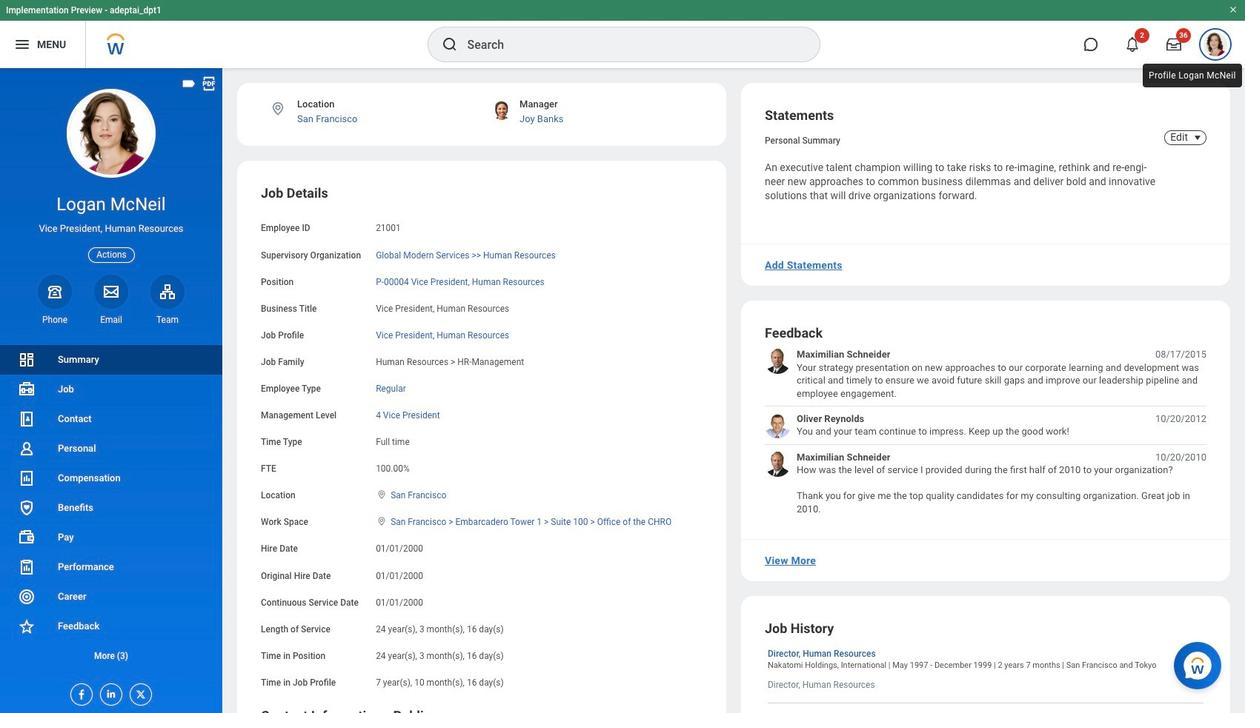 Task type: locate. For each thing, give the bounding box(es) containing it.
banner
[[0, 0, 1245, 68]]

contact image
[[18, 411, 36, 428]]

1 horizontal spatial location image
[[376, 490, 388, 500]]

notifications large image
[[1125, 37, 1140, 52]]

0 vertical spatial employee's photo (maximilian schneider) image
[[765, 349, 791, 374]]

view team image
[[159, 283, 176, 301]]

summary image
[[18, 351, 36, 369]]

tooltip
[[1140, 61, 1245, 90]]

employee's photo (maximilian schneider) image down the employee's photo (oliver reynolds) on the right
[[765, 451, 791, 477]]

group
[[261, 185, 703, 690]]

location image
[[270, 101, 286, 117], [376, 490, 388, 500]]

tag image
[[181, 76, 197, 92]]

0 horizontal spatial location image
[[270, 101, 286, 117]]

career image
[[18, 588, 36, 606]]

x image
[[130, 685, 147, 701]]

job image
[[18, 381, 36, 399]]

mail image
[[102, 283, 120, 301]]

0 vertical spatial location image
[[270, 101, 286, 117]]

phone image
[[44, 283, 65, 301]]

close environment banner image
[[1229, 5, 1238, 14]]

location image
[[376, 517, 388, 527]]

benefits image
[[18, 499, 36, 517]]

linkedin image
[[101, 685, 117, 700]]

employee's photo (maximilian schneider) image up the employee's photo (oliver reynolds) on the right
[[765, 349, 791, 374]]

1 employee's photo (maximilian schneider) image from the top
[[765, 349, 791, 374]]

full time element
[[376, 434, 410, 448]]

employee's photo (oliver reynolds) image
[[765, 413, 791, 439]]

list
[[0, 345, 222, 671], [765, 349, 1206, 516]]

profile logan mcneil image
[[1204, 33, 1227, 59]]

team logan mcneil element
[[150, 314, 185, 326]]

employee's photo (maximilian schneider) image
[[765, 349, 791, 374], [765, 451, 791, 477]]

1 vertical spatial location image
[[376, 490, 388, 500]]

1 vertical spatial employee's photo (maximilian schneider) image
[[765, 451, 791, 477]]

caret down image
[[1189, 132, 1206, 144]]

inbox large image
[[1166, 37, 1181, 52]]



Task type: vqa. For each thing, say whether or not it's contained in the screenshot.
SEARCH image
yes



Task type: describe. For each thing, give the bounding box(es) containing it.
1 horizontal spatial list
[[765, 349, 1206, 516]]

0 horizontal spatial list
[[0, 345, 222, 671]]

justify image
[[13, 36, 31, 53]]

personal image
[[18, 440, 36, 458]]

email logan mcneil element
[[94, 314, 128, 326]]

2 employee's photo (maximilian schneider) image from the top
[[765, 451, 791, 477]]

Search Workday  search field
[[467, 28, 789, 61]]

personal summary element
[[765, 133, 840, 146]]

facebook image
[[71, 685, 87, 701]]

view printable version (pdf) image
[[201, 76, 217, 92]]

phone logan mcneil element
[[38, 314, 72, 326]]

pay image
[[18, 529, 36, 547]]

compensation image
[[18, 470, 36, 488]]

feedback image
[[18, 618, 36, 636]]

navigation pane region
[[0, 68, 222, 714]]

search image
[[441, 36, 458, 53]]

performance image
[[18, 559, 36, 577]]



